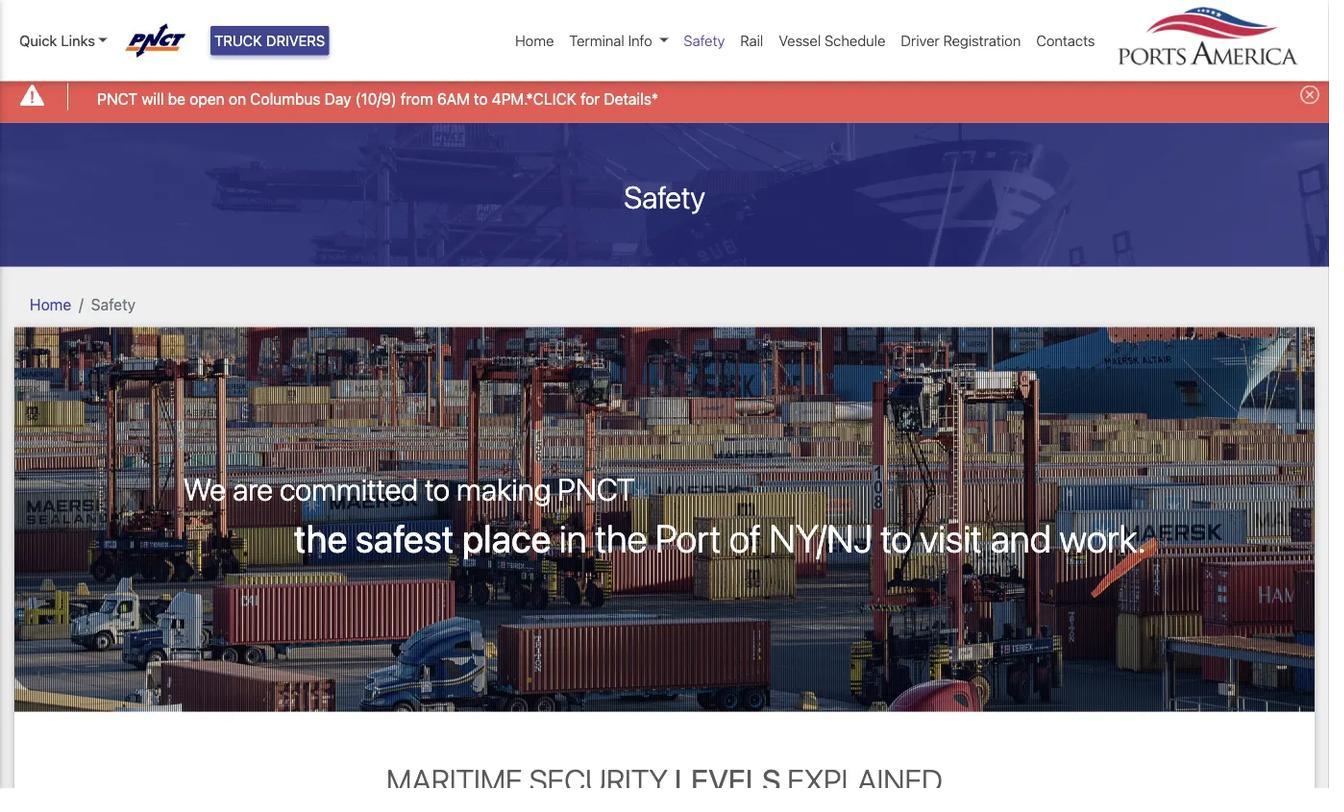 Task type: describe. For each thing, give the bounding box(es) containing it.
pnct will be open on columbus day (10/9) from 6am to 4pm.*click for details* link
[[97, 87, 659, 110]]

pnct will be open on columbus day (10/9) from 6am to 4pm.*click for details*
[[97, 89, 659, 108]]

safest
[[356, 515, 454, 561]]

1 vertical spatial safety
[[624, 178, 705, 215]]

rail
[[740, 32, 763, 49]]

for
[[581, 89, 600, 108]]

on
[[229, 89, 246, 108]]

0 horizontal spatial home link
[[30, 295, 71, 313]]

schedule
[[825, 32, 886, 49]]

truck drivers
[[214, 32, 325, 49]]

1 the from the left
[[294, 515, 347, 561]]

visit
[[920, 515, 982, 561]]

close image
[[1300, 85, 1320, 104]]

info
[[628, 32, 652, 49]]

to inside pnct will be open on columbus day (10/9) from 6am to 4pm.*click for details* link
[[474, 89, 488, 108]]

driver registration
[[901, 32, 1021, 49]]

safety link
[[676, 22, 733, 59]]

contacts link
[[1029, 22, 1103, 59]]

drivers
[[266, 32, 325, 49]]

work.
[[1060, 515, 1146, 561]]

truck drivers link
[[211, 26, 329, 55]]

1 horizontal spatial home link
[[507, 22, 562, 59]]

rail link
[[733, 22, 771, 59]]

in
[[559, 515, 587, 561]]

and
[[990, 515, 1051, 561]]

day
[[325, 89, 351, 108]]

truck
[[214, 32, 262, 49]]

1 vertical spatial home
[[30, 295, 71, 313]]

quick links link
[[19, 30, 107, 51]]

pnct will be open on columbus day (10/9) from 6am to 4pm.*click for details* alert
[[0, 71, 1329, 123]]

4pm.*click
[[492, 89, 577, 108]]

6am
[[437, 89, 470, 108]]

vessel schedule
[[779, 32, 886, 49]]

we are committed to making pnct the safest place in the port of ny/nj to visit and work.
[[183, 470, 1146, 561]]

open
[[190, 89, 225, 108]]



Task type: vqa. For each thing, say whether or not it's contained in the screenshot.
Schedule
yes



Task type: locate. For each thing, give the bounding box(es) containing it.
terminal info
[[569, 32, 652, 49]]

quick links
[[19, 32, 95, 49]]

details*
[[604, 89, 659, 108]]

0 vertical spatial safety
[[684, 32, 725, 49]]

will
[[142, 89, 164, 108]]

safety
[[684, 32, 725, 49], [624, 178, 705, 215], [91, 295, 135, 313]]

port
[[655, 515, 721, 561]]

driver registration link
[[893, 22, 1029, 59]]

0 vertical spatial pnct
[[97, 89, 138, 108]]

0 vertical spatial home link
[[507, 22, 562, 59]]

1 horizontal spatial the
[[595, 515, 647, 561]]

2 the from the left
[[595, 515, 647, 561]]

0 vertical spatial home
[[515, 32, 554, 49]]

pnct inside alert
[[97, 89, 138, 108]]

vessel
[[779, 32, 821, 49]]

be
[[168, 89, 186, 108]]

1 vertical spatial home link
[[30, 295, 71, 313]]

terminal info link
[[562, 22, 676, 59]]

to right 6am
[[474, 89, 488, 108]]

0 horizontal spatial to
[[425, 470, 450, 507]]

columbus
[[250, 89, 321, 108]]

links
[[61, 32, 95, 49]]

(10/9)
[[355, 89, 397, 108]]

1 vertical spatial to
[[425, 470, 450, 507]]

pnct
[[97, 89, 138, 108], [558, 470, 635, 507]]

home
[[515, 32, 554, 49], [30, 295, 71, 313]]

registration
[[943, 32, 1021, 49]]

1 vertical spatial pnct
[[558, 470, 635, 507]]

2 vertical spatial to
[[881, 515, 912, 561]]

ny/nj
[[769, 515, 873, 561]]

committed
[[280, 470, 418, 507]]

making
[[457, 470, 551, 507]]

0 horizontal spatial pnct
[[97, 89, 138, 108]]

pnct inside the we are committed to making pnct the safest place in the port of ny/nj to visit and work.
[[558, 470, 635, 507]]

of
[[729, 515, 761, 561]]

terminal
[[569, 32, 624, 49]]

quick
[[19, 32, 57, 49]]

2 vertical spatial safety
[[91, 295, 135, 313]]

vessel schedule link
[[771, 22, 893, 59]]

we
[[183, 470, 226, 507]]

driver
[[901, 32, 940, 49]]

the down committed
[[294, 515, 347, 561]]

1 horizontal spatial pnct
[[558, 470, 635, 507]]

0 horizontal spatial the
[[294, 515, 347, 561]]

1 horizontal spatial home
[[515, 32, 554, 49]]

are
[[233, 470, 273, 507]]

place
[[462, 515, 551, 561]]

contacts
[[1036, 32, 1095, 49]]

from
[[401, 89, 433, 108]]

to left visit at the right
[[881, 515, 912, 561]]

0 vertical spatial to
[[474, 89, 488, 108]]

2 horizontal spatial to
[[881, 515, 912, 561]]

home link
[[507, 22, 562, 59], [30, 295, 71, 313]]

to up safest
[[425, 470, 450, 507]]

the right in
[[595, 515, 647, 561]]

pnct left will
[[97, 89, 138, 108]]

pnct up in
[[558, 470, 635, 507]]

0 horizontal spatial home
[[30, 295, 71, 313]]

the
[[294, 515, 347, 561], [595, 515, 647, 561]]

to
[[474, 89, 488, 108], [425, 470, 450, 507], [881, 515, 912, 561]]

1 horizontal spatial to
[[474, 89, 488, 108]]



